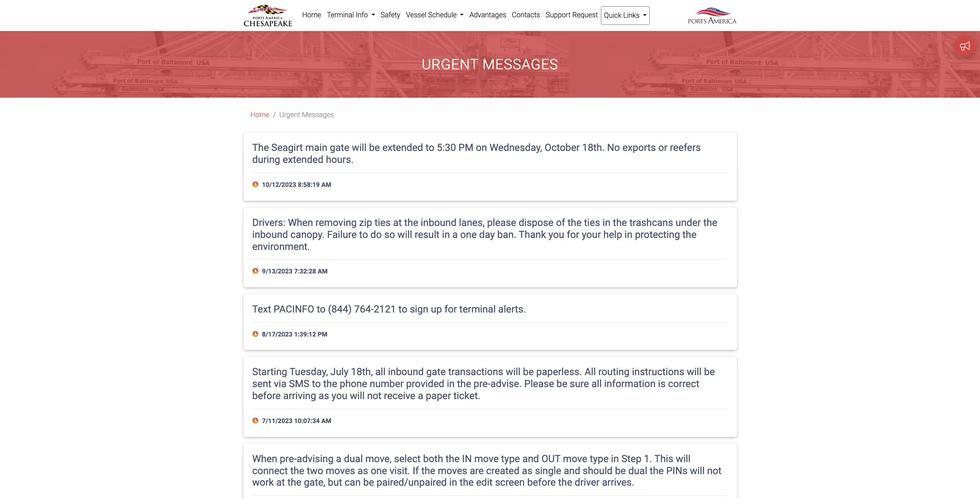Task type: vqa. For each thing, say whether or not it's contained in the screenshot.
INTERMODAL
no



Task type: describe. For each thing, give the bounding box(es) containing it.
wednesday,
[[490, 142, 542, 154]]

failure
[[327, 229, 357, 240]]

if
[[413, 465, 419, 477]]

two
[[307, 465, 323, 477]]

alerts.
[[498, 304, 526, 315]]

support
[[546, 11, 571, 19]]

in right help
[[625, 229, 633, 240]]

the left in
[[446, 453, 460, 465]]

clock image
[[252, 269, 260, 275]]

one inside when pre-advising a dual move, select both the in move type and out move type in step 1. this will connect the two moves as one visit. if the moves are created as single and should be dual the pins will not work at the gate, but can be paired/unpaired in the edit screen before the driver arrives.
[[371, 465, 387, 477]]

gate,
[[304, 477, 325, 489]]

inbound inside starting tuesday, july 18th, all inbound gate transactions will be paperless. all routing instructions will be sent via sms to the phone number provided in the pre-advise. please be sure all information is correct before arriving as you will not receive a paper ticket.
[[388, 366, 424, 378]]

transactions
[[448, 366, 503, 378]]

paperless.
[[536, 366, 582, 378]]

the left gate, at the bottom of page
[[287, 477, 301, 489]]

1 move from the left
[[474, 453, 499, 465]]

the down are
[[460, 477, 474, 489]]

1 type from the left
[[501, 453, 520, 465]]

the down this on the bottom right
[[650, 465, 664, 477]]

paper
[[426, 390, 451, 402]]

arrives.
[[602, 477, 634, 489]]

via
[[274, 378, 287, 390]]

to inside drivers: when removing zip ties at the inbound lanes, please dispose of the ties in the trashcans under the inbound canopy.  failure to do so will result in a one day ban. thank you for your help in protecting the environment.
[[359, 229, 368, 240]]

clock image for starting tuesday, july 18th, all inbound gate transactions will be paperless. all routing instructions will be sent via sms to the phone number provided in the pre-advise. please be sure all information is correct before arriving as you will not receive a paper ticket.
[[252, 418, 260, 425]]

the seagirt main gate will be extended to 5:30 pm on wednesday, october 18th.  no exports or reefers during extended hours.
[[252, 142, 701, 165]]

1 vertical spatial urgent messages
[[279, 111, 334, 119]]

removing
[[316, 217, 357, 228]]

18th,
[[351, 366, 373, 378]]

the down single
[[558, 477, 572, 489]]

1 vertical spatial for
[[444, 304, 457, 315]]

info
[[356, 11, 368, 19]]

drivers:
[[252, 217, 286, 228]]

sms
[[289, 378, 309, 390]]

be inside the seagirt main gate will be extended to 5:30 pm on wednesday, october 18th.  no exports or reefers during extended hours.
[[369, 142, 380, 154]]

2 ties from the left
[[584, 217, 600, 228]]

contacts link
[[509, 6, 543, 24]]

1.
[[644, 453, 652, 465]]

all
[[585, 366, 596, 378]]

am for canopy.
[[318, 268, 328, 276]]

1 horizontal spatial urgent
[[422, 56, 479, 73]]

vessel schedule
[[406, 11, 458, 19]]

created
[[486, 465, 520, 477]]

safety link
[[378, 6, 403, 24]]

pm inside the seagirt main gate will be extended to 5:30 pm on wednesday, october 18th.  no exports or reefers during extended hours.
[[459, 142, 473, 154]]

the right "under"
[[703, 217, 717, 228]]

0 vertical spatial extended
[[382, 142, 423, 154]]

1:39:12
[[294, 331, 316, 339]]

terminal
[[327, 11, 354, 19]]

quick links link
[[601, 6, 650, 25]]

8/17/2023
[[262, 331, 293, 339]]

1 vertical spatial and
[[564, 465, 580, 477]]

will inside drivers: when removing zip ties at the inbound lanes, please dispose of the ties in the trashcans under the inbound canopy.  failure to do so will result in a one day ban. thank you for your help in protecting the environment.
[[397, 229, 412, 240]]

0 vertical spatial messages
[[483, 56, 558, 73]]

0 vertical spatial dual
[[344, 453, 363, 465]]

the up result
[[404, 217, 418, 228]]

work
[[252, 477, 274, 489]]

18th.
[[582, 142, 605, 154]]

in up help
[[603, 217, 611, 228]]

the right if
[[421, 465, 435, 477]]

no
[[607, 142, 620, 154]]

advising
[[297, 453, 334, 465]]

sure
[[570, 378, 589, 390]]

7/11/2023 10:07:34 am
[[260, 418, 331, 425]]

before inside when pre-advising a dual move, select both the in move type and out move type in step 1. this will connect the two moves as one visit. if the moves are created as single and should be dual the pins will not work at the gate, but can be paired/unpaired in the edit screen before the driver arrives.
[[527, 477, 556, 489]]

driver
[[575, 477, 600, 489]]

arriving
[[283, 390, 316, 402]]

text pacinfo to (844) 764-2121 to sign up for terminal alerts.
[[252, 304, 526, 315]]

pacinfo
[[274, 304, 314, 315]]

0 vertical spatial all
[[375, 366, 386, 378]]

should
[[583, 465, 613, 477]]

hours.
[[326, 154, 354, 165]]

number
[[370, 378, 404, 390]]

thank
[[519, 229, 546, 240]]

trashcans
[[629, 217, 673, 228]]

receive
[[384, 390, 415, 402]]

at inside when pre-advising a dual move, select both the in move type and out move type in step 1. this will connect the two moves as one visit. if the moves are created as single and should be dual the pins will not work at the gate, but can be paired/unpaired in the edit screen before the driver arrives.
[[276, 477, 285, 489]]

during
[[252, 154, 280, 165]]

10/12/2023 8:58:19 am
[[260, 181, 331, 189]]

canopy.
[[290, 229, 325, 240]]

under
[[676, 217, 701, 228]]

the up the ticket.
[[457, 378, 471, 390]]

support request link
[[543, 6, 601, 24]]

a inside when pre-advising a dual move, select both the in move type and out move type in step 1. this will connect the two moves as one visit. if the moves are created as single and should be dual the pins will not work at the gate, but can be paired/unpaired in the edit screen before the driver arrives.
[[336, 453, 341, 465]]

help
[[603, 229, 622, 240]]

is
[[658, 378, 666, 390]]

pins
[[666, 465, 687, 477]]

5:30
[[437, 142, 456, 154]]

quick links
[[604, 11, 641, 20]]

exports
[[622, 142, 656, 154]]

8/17/2023 1:39:12 pm
[[260, 331, 327, 339]]

so
[[384, 229, 395, 240]]

the left "two"
[[290, 465, 304, 477]]

both
[[423, 453, 443, 465]]

vessel schedule link
[[403, 6, 467, 24]]

2 moves from the left
[[438, 465, 467, 477]]

on
[[476, 142, 487, 154]]

up
[[431, 304, 442, 315]]

as inside starting tuesday, july 18th, all inbound gate transactions will be paperless. all routing instructions will be sent via sms to the phone number provided in the pre-advise. please be sure all information is correct before arriving as you will not receive a paper ticket.
[[319, 390, 329, 402]]

tuesday,
[[289, 366, 328, 378]]

please
[[487, 217, 516, 228]]

8:58:19
[[298, 181, 320, 189]]

you inside starting tuesday, july 18th, all inbound gate transactions will be paperless. all routing instructions will be sent via sms to the phone number provided in the pre-advise. please be sure all information is correct before arriving as you will not receive a paper ticket.
[[332, 390, 347, 402]]

one inside drivers: when removing zip ties at the inbound lanes, please dispose of the ties in the trashcans under the inbound canopy.  failure to do so will result in a one day ban. thank you for your help in protecting the environment.
[[460, 229, 477, 240]]

the down "under"
[[682, 229, 697, 240]]

links
[[623, 11, 640, 20]]

not inside starting tuesday, july 18th, all inbound gate transactions will be paperless. all routing instructions will be sent via sms to the phone number provided in the pre-advise. please be sure all information is correct before arriving as you will not receive a paper ticket.
[[367, 390, 382, 402]]

edit
[[476, 477, 493, 489]]

visit.
[[390, 465, 410, 477]]

clock image for text pacinfo to (844) 764-2121 to sign up for terminal alerts.
[[252, 332, 260, 338]]

gate inside starting tuesday, july 18th, all inbound gate transactions will be paperless. all routing instructions will be sent via sms to the phone number provided in the pre-advise. please be sure all information is correct before arriving as you will not receive a paper ticket.
[[426, 366, 446, 378]]

pre- inside when pre-advising a dual move, select both the in move type and out move type in step 1. this will connect the two moves as one visit. if the moves are created as single and should be dual the pins will not work at the gate, but can be paired/unpaired in the edit screen before the driver arrives.
[[280, 453, 297, 465]]

terminal info link
[[324, 6, 378, 24]]

pre- inside starting tuesday, july 18th, all inbound gate transactions will be paperless. all routing instructions will be sent via sms to the phone number provided in the pre-advise. please be sure all information is correct before arriving as you will not receive a paper ticket.
[[474, 378, 491, 390]]

or
[[658, 142, 667, 154]]

reefers
[[670, 142, 701, 154]]

when inside when pre-advising a dual move, select both the in move type and out move type in step 1. this will connect the two moves as one visit. if the moves are created as single and should be dual the pins will not work at the gate, but can be paired/unpaired in the edit screen before the driver arrives.
[[252, 453, 277, 465]]

phone
[[340, 378, 367, 390]]

sign
[[410, 304, 428, 315]]

advantages link
[[467, 6, 509, 24]]

do
[[370, 229, 382, 240]]



Task type: locate. For each thing, give the bounding box(es) containing it.
a inside drivers: when removing zip ties at the inbound lanes, please dispose of the ties in the trashcans under the inbound canopy.  failure to do so will result in a one day ban. thank you for your help in protecting the environment.
[[452, 229, 458, 240]]

october
[[545, 142, 580, 154]]

when inside drivers: when removing zip ties at the inbound lanes, please dispose of the ties in the trashcans under the inbound canopy.  failure to do so will result in a one day ban. thank you for your help in protecting the environment.
[[288, 217, 313, 228]]

for
[[567, 229, 579, 240], [444, 304, 457, 315]]

and up 'driver'
[[564, 465, 580, 477]]

0 vertical spatial for
[[567, 229, 579, 240]]

2121
[[374, 304, 396, 315]]

1 horizontal spatial not
[[707, 465, 722, 477]]

0 vertical spatial am
[[321, 181, 331, 189]]

0 horizontal spatial for
[[444, 304, 457, 315]]

0 horizontal spatial type
[[501, 453, 520, 465]]

1 vertical spatial when
[[252, 453, 277, 465]]

gate inside the seagirt main gate will be extended to 5:30 pm on wednesday, october 18th.  no exports or reefers during extended hours.
[[330, 142, 349, 154]]

0 vertical spatial when
[[288, 217, 313, 228]]

and left 'out'
[[522, 453, 539, 465]]

to left (844)
[[317, 304, 326, 315]]

the down july at the left of page
[[323, 378, 337, 390]]

1 horizontal spatial when
[[288, 217, 313, 228]]

dual
[[344, 453, 363, 465], [628, 465, 647, 477]]

drivers: when removing zip ties at the inbound lanes, please dispose of the ties in the trashcans under the inbound canopy.  failure to do so will result in a one day ban. thank you for your help in protecting the environment.
[[252, 217, 717, 252]]

your
[[582, 229, 601, 240]]

0 vertical spatial clock image
[[252, 182, 260, 188]]

terminal info
[[327, 11, 370, 19]]

0 vertical spatial before
[[252, 390, 281, 402]]

0 horizontal spatial dual
[[344, 453, 363, 465]]

0 vertical spatial home link
[[299, 6, 324, 24]]

9/13/2023
[[262, 268, 293, 276]]

2 clock image from the top
[[252, 332, 260, 338]]

1 horizontal spatial extended
[[382, 142, 423, 154]]

1 horizontal spatial pm
[[459, 142, 473, 154]]

1 horizontal spatial home link
[[299, 6, 324, 24]]

when up 'canopy.'
[[288, 217, 313, 228]]

dispose
[[519, 217, 554, 228]]

1 vertical spatial inbound
[[252, 229, 288, 240]]

1 horizontal spatial at
[[393, 217, 402, 228]]

home link
[[299, 6, 324, 24], [250, 111, 269, 119]]

advise.
[[491, 378, 522, 390]]

1 horizontal spatial home
[[302, 11, 321, 19]]

home link left terminal
[[299, 6, 324, 24]]

0 horizontal spatial you
[[332, 390, 347, 402]]

one down lanes,
[[460, 229, 477, 240]]

will up advise.
[[506, 366, 521, 378]]

out
[[541, 453, 560, 465]]

0 horizontal spatial gate
[[330, 142, 349, 154]]

0 horizontal spatial moves
[[326, 465, 355, 477]]

am right 7:32:28
[[318, 268, 328, 276]]

pre- up connect
[[280, 453, 297, 465]]

result
[[415, 229, 440, 240]]

am right 8:58:19
[[321, 181, 331, 189]]

moves down in
[[438, 465, 467, 477]]

zip
[[359, 217, 372, 228]]

not
[[367, 390, 382, 402], [707, 465, 722, 477]]

0 horizontal spatial pre-
[[280, 453, 297, 465]]

urgent messages
[[422, 56, 558, 73], [279, 111, 334, 119]]

1 horizontal spatial type
[[590, 453, 609, 465]]

july
[[330, 366, 348, 378]]

paired/unpaired
[[377, 477, 447, 489]]

will
[[352, 142, 367, 154], [397, 229, 412, 240], [506, 366, 521, 378], [687, 366, 702, 378], [350, 390, 365, 402], [676, 453, 691, 465], [690, 465, 705, 477]]

1 vertical spatial home link
[[250, 111, 269, 119]]

inbound up number
[[388, 366, 424, 378]]

1 horizontal spatial as
[[358, 465, 368, 477]]

in up paper
[[447, 378, 455, 390]]

inbound
[[421, 217, 457, 228], [252, 229, 288, 240], [388, 366, 424, 378]]

0 horizontal spatial at
[[276, 477, 285, 489]]

this
[[654, 453, 673, 465]]

pre-
[[474, 378, 491, 390], [280, 453, 297, 465]]

in left step
[[611, 453, 619, 465]]

0 horizontal spatial and
[[522, 453, 539, 465]]

the up help
[[613, 217, 627, 228]]

7:32:28
[[294, 268, 316, 276]]

for right up
[[444, 304, 457, 315]]

dual up can
[[344, 453, 363, 465]]

0 horizontal spatial all
[[375, 366, 386, 378]]

at inside drivers: when removing zip ties at the inbound lanes, please dispose of the ties in the trashcans under the inbound canopy.  failure to do so will result in a one day ban. thank you for your help in protecting the environment.
[[393, 217, 402, 228]]

ticket.
[[453, 390, 480, 402]]

am for hours.
[[321, 181, 331, 189]]

protecting
[[635, 229, 680, 240]]

1 horizontal spatial dual
[[628, 465, 647, 477]]

1 horizontal spatial and
[[564, 465, 580, 477]]

all up number
[[375, 366, 386, 378]]

0 vertical spatial pre-
[[474, 378, 491, 390]]

1 vertical spatial you
[[332, 390, 347, 402]]

not right pins
[[707, 465, 722, 477]]

connect
[[252, 465, 288, 477]]

2 vertical spatial inbound
[[388, 366, 424, 378]]

to left 5:30
[[426, 142, 434, 154]]

1 horizontal spatial gate
[[426, 366, 446, 378]]

sent
[[252, 378, 271, 390]]

2 type from the left
[[590, 453, 609, 465]]

will up the correct
[[687, 366, 702, 378]]

routing
[[598, 366, 630, 378]]

in inside starting tuesday, july 18th, all inbound gate transactions will be paperless. all routing instructions will be sent via sms to the phone number provided in the pre-advise. please be sure all information is correct before arriving as you will not receive a paper ticket.
[[447, 378, 455, 390]]

2 horizontal spatial as
[[522, 465, 533, 477]]

type up should
[[590, 453, 609, 465]]

the right of
[[568, 217, 582, 228]]

not inside when pre-advising a dual move, select both the in move type and out move type in step 1. this will connect the two moves as one visit. if the moves are created as single and should be dual the pins will not work at the gate, but can be paired/unpaired in the edit screen before the driver arrives.
[[707, 465, 722, 477]]

0 vertical spatial urgent
[[422, 56, 479, 73]]

in right result
[[442, 229, 450, 240]]

before
[[252, 390, 281, 402], [527, 477, 556, 489]]

1 vertical spatial extended
[[283, 154, 323, 165]]

gate up hours.
[[330, 142, 349, 154]]

one down move,
[[371, 465, 387, 477]]

0 vertical spatial one
[[460, 229, 477, 240]]

0 horizontal spatial when
[[252, 453, 277, 465]]

1 vertical spatial messages
[[302, 111, 334, 119]]

move right 'out'
[[563, 453, 587, 465]]

am right 10:07:34
[[321, 418, 331, 425]]

not down number
[[367, 390, 382, 402]]

0 horizontal spatial before
[[252, 390, 281, 402]]

step
[[621, 453, 641, 465]]

are
[[470, 465, 484, 477]]

before down sent
[[252, 390, 281, 402]]

contacts
[[512, 11, 540, 19]]

to left the sign
[[399, 304, 407, 315]]

you inside drivers: when removing zip ties at the inbound lanes, please dispose of the ties in the trashcans under the inbound canopy.  failure to do so will result in a one day ban. thank you for your help in protecting the environment.
[[549, 229, 564, 240]]

1 vertical spatial pm
[[318, 331, 327, 339]]

1 horizontal spatial for
[[567, 229, 579, 240]]

1 vertical spatial dual
[[628, 465, 647, 477]]

will right pins
[[690, 465, 705, 477]]

1 vertical spatial at
[[276, 477, 285, 489]]

schedule
[[428, 11, 457, 19]]

home
[[302, 11, 321, 19], [250, 111, 269, 119]]

0 horizontal spatial urgent messages
[[279, 111, 334, 119]]

1 horizontal spatial before
[[527, 477, 556, 489]]

for left your
[[567, 229, 579, 240]]

to down zip at the top of page
[[359, 229, 368, 240]]

you down of
[[549, 229, 564, 240]]

a
[[452, 229, 458, 240], [418, 390, 423, 402], [336, 453, 341, 465]]

0 horizontal spatial one
[[371, 465, 387, 477]]

1 vertical spatial one
[[371, 465, 387, 477]]

1 horizontal spatial pre-
[[474, 378, 491, 390]]

0 vertical spatial urgent messages
[[422, 56, 558, 73]]

home left terminal
[[302, 11, 321, 19]]

clock image left 10/12/2023
[[252, 182, 260, 188]]

will inside the seagirt main gate will be extended to 5:30 pm on wednesday, october 18th.  no exports or reefers during extended hours.
[[352, 142, 367, 154]]

before down single
[[527, 477, 556, 489]]

text
[[252, 304, 271, 315]]

am for the
[[321, 418, 331, 425]]

can
[[345, 477, 361, 489]]

move up are
[[474, 453, 499, 465]]

but
[[328, 477, 342, 489]]

0 horizontal spatial ties
[[375, 217, 391, 228]]

1 vertical spatial clock image
[[252, 332, 260, 338]]

pm right 1:39:12
[[318, 331, 327, 339]]

0 horizontal spatial extended
[[283, 154, 323, 165]]

to down tuesday,
[[312, 378, 321, 390]]

will down phone
[[350, 390, 365, 402]]

1 vertical spatial am
[[318, 268, 328, 276]]

when up connect
[[252, 453, 277, 465]]

clock image for the seagirt main gate will be extended to 5:30 pm on wednesday, october 18th.  no exports or reefers during extended hours.
[[252, 182, 260, 188]]

a inside starting tuesday, july 18th, all inbound gate transactions will be paperless. all routing instructions will be sent via sms to the phone number provided in the pre-advise. please be sure all information is correct before arriving as you will not receive a paper ticket.
[[418, 390, 423, 402]]

1 horizontal spatial all
[[591, 378, 602, 390]]

1 vertical spatial home
[[250, 111, 269, 119]]

single
[[535, 465, 561, 477]]

1 horizontal spatial ties
[[584, 217, 600, 228]]

home up the on the left of page
[[250, 111, 269, 119]]

urgent
[[422, 56, 479, 73], [279, 111, 300, 119]]

in
[[462, 453, 472, 465]]

a right advising
[[336, 453, 341, 465]]

0 horizontal spatial not
[[367, 390, 382, 402]]

extended down main on the top of the page
[[283, 154, 323, 165]]

environment.
[[252, 241, 310, 252]]

will up hours.
[[352, 142, 367, 154]]

home link up the on the left of page
[[250, 111, 269, 119]]

1 horizontal spatial urgent messages
[[422, 56, 558, 73]]

you
[[549, 229, 564, 240], [332, 390, 347, 402]]

all down all
[[591, 378, 602, 390]]

9/13/2023 7:32:28 am
[[260, 268, 328, 276]]

day
[[479, 229, 495, 240]]

to inside starting tuesday, july 18th, all inbound gate transactions will be paperless. all routing instructions will be sent via sms to the phone number provided in the pre-advise. please be sure all information is correct before arriving as you will not receive a paper ticket.
[[312, 378, 321, 390]]

gate up provided in the bottom left of the page
[[426, 366, 446, 378]]

pm left on
[[459, 142, 473, 154]]

1 horizontal spatial messages
[[483, 56, 558, 73]]

pm
[[459, 142, 473, 154], [318, 331, 327, 339]]

to
[[426, 142, 434, 154], [359, 229, 368, 240], [317, 304, 326, 315], [399, 304, 407, 315], [312, 378, 321, 390]]

1 horizontal spatial you
[[549, 229, 564, 240]]

0 vertical spatial inbound
[[421, 217, 457, 228]]

0 vertical spatial not
[[367, 390, 382, 402]]

0 horizontal spatial a
[[336, 453, 341, 465]]

to inside the seagirt main gate will be extended to 5:30 pm on wednesday, october 18th.  no exports or reefers during extended hours.
[[426, 142, 434, 154]]

0 horizontal spatial move
[[474, 453, 499, 465]]

pre- down transactions
[[474, 378, 491, 390]]

ties up do
[[375, 217, 391, 228]]

10/12/2023
[[262, 181, 296, 189]]

at down connect
[[276, 477, 285, 489]]

dual down step
[[628, 465, 647, 477]]

1 ties from the left
[[375, 217, 391, 228]]

0 vertical spatial and
[[522, 453, 539, 465]]

1 horizontal spatial a
[[418, 390, 423, 402]]

of
[[556, 217, 565, 228]]

2 horizontal spatial a
[[452, 229, 458, 240]]

a down provided in the bottom left of the page
[[418, 390, 423, 402]]

as left single
[[522, 465, 533, 477]]

0 vertical spatial pm
[[459, 142, 473, 154]]

as up can
[[358, 465, 368, 477]]

starting tuesday, july 18th, all inbound gate transactions will be paperless. all routing instructions will be sent via sms to the phone number provided in the pre-advise. please be sure all information is correct before arriving as you will not receive a paper ticket.
[[252, 366, 715, 402]]

request
[[572, 11, 598, 19]]

2 move from the left
[[563, 453, 587, 465]]

1 horizontal spatial move
[[563, 453, 587, 465]]

instructions
[[632, 366, 684, 378]]

be
[[369, 142, 380, 154], [523, 366, 534, 378], [704, 366, 715, 378], [557, 378, 567, 390], [615, 465, 626, 477], [363, 477, 374, 489]]

1 clock image from the top
[[252, 182, 260, 188]]

type up created
[[501, 453, 520, 465]]

vessel
[[406, 11, 426, 19]]

clock image left 8/17/2023
[[252, 332, 260, 338]]

1 vertical spatial before
[[527, 477, 556, 489]]

2 vertical spatial a
[[336, 453, 341, 465]]

starting
[[252, 366, 287, 378]]

for inside drivers: when removing zip ties at the inbound lanes, please dispose of the ties in the trashcans under the inbound canopy.  failure to do so will result in a one day ban. thank you for your help in protecting the environment.
[[567, 229, 579, 240]]

0 horizontal spatial pm
[[318, 331, 327, 339]]

ties
[[375, 217, 391, 228], [584, 217, 600, 228]]

terminal
[[459, 304, 496, 315]]

information
[[604, 378, 656, 390]]

will right so at the left of page
[[397, 229, 412, 240]]

0 horizontal spatial as
[[319, 390, 329, 402]]

select
[[394, 453, 421, 465]]

1 horizontal spatial one
[[460, 229, 477, 240]]

in left edit
[[449, 477, 457, 489]]

1 vertical spatial pre-
[[280, 453, 297, 465]]

inbound up result
[[421, 217, 457, 228]]

0 horizontal spatial urgent
[[279, 111, 300, 119]]

1 vertical spatial a
[[418, 390, 423, 402]]

will up pins
[[676, 453, 691, 465]]

the
[[252, 142, 269, 154]]

0 vertical spatial gate
[[330, 142, 349, 154]]

1 vertical spatial all
[[591, 378, 602, 390]]

0 vertical spatial home
[[302, 11, 321, 19]]

2 vertical spatial am
[[321, 418, 331, 425]]

2 vertical spatial clock image
[[252, 418, 260, 425]]

(844)
[[328, 304, 352, 315]]

quick
[[604, 11, 622, 20]]

clock image
[[252, 182, 260, 188], [252, 332, 260, 338], [252, 418, 260, 425]]

0 vertical spatial at
[[393, 217, 402, 228]]

0 vertical spatial a
[[452, 229, 458, 240]]

moves up but
[[326, 465, 355, 477]]

0 horizontal spatial messages
[[302, 111, 334, 119]]

at up so at the left of page
[[393, 217, 402, 228]]

a right result
[[452, 229, 458, 240]]

1 moves from the left
[[326, 465, 355, 477]]

provided
[[406, 378, 444, 390]]

you down phone
[[332, 390, 347, 402]]

3 clock image from the top
[[252, 418, 260, 425]]

0 vertical spatial you
[[549, 229, 564, 240]]

advantages
[[469, 11, 506, 19]]

1 vertical spatial not
[[707, 465, 722, 477]]

1 vertical spatial gate
[[426, 366, 446, 378]]

inbound down the drivers:
[[252, 229, 288, 240]]

before inside starting tuesday, july 18th, all inbound gate transactions will be paperless. all routing instructions will be sent via sms to the phone number provided in the pre-advise. please be sure all information is correct before arriving as you will not receive a paper ticket.
[[252, 390, 281, 402]]

clock image left '7/11/2023'
[[252, 418, 260, 425]]

extended left 5:30
[[382, 142, 423, 154]]

0 horizontal spatial home
[[250, 111, 269, 119]]

as right arriving
[[319, 390, 329, 402]]

0 horizontal spatial home link
[[250, 111, 269, 119]]

ties up your
[[584, 217, 600, 228]]



